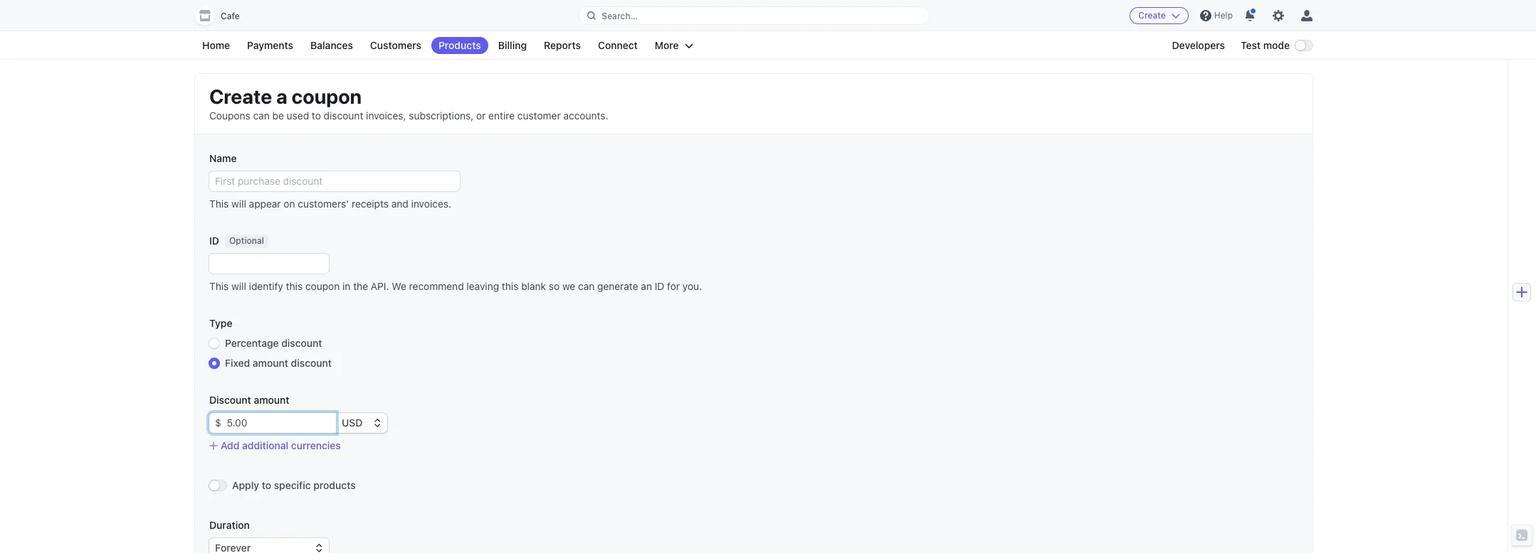 Task type: locate. For each thing, give the bounding box(es) containing it.
0 vertical spatial coupon
[[292, 85, 362, 108]]

this right identify
[[286, 280, 303, 293]]

amount down "percentage discount"
[[253, 357, 288, 369]]

0 vertical spatial will
[[231, 198, 246, 210]]

1 will from the top
[[231, 198, 246, 210]]

help
[[1214, 10, 1233, 21]]

0 vertical spatial discount
[[324, 110, 363, 122]]

create a coupon coupons can be used to discount invoices, subscriptions, or entire customer accounts.
[[209, 85, 608, 122]]

this
[[286, 280, 303, 293], [502, 280, 519, 293]]

id
[[209, 235, 219, 247], [655, 280, 664, 293]]

invoices.
[[411, 198, 451, 210]]

to right apply at bottom left
[[262, 480, 271, 492]]

be
[[272, 110, 284, 122]]

1 horizontal spatial this
[[502, 280, 519, 293]]

api.
[[371, 280, 389, 293]]

1 horizontal spatial can
[[578, 280, 595, 293]]

an
[[641, 280, 652, 293]]

create inside button
[[1139, 10, 1166, 21]]

amount for discount
[[254, 394, 289, 406]]

create inside create a coupon coupons can be used to discount invoices, subscriptions, or entire customer accounts.
[[209, 85, 272, 108]]

usd
[[342, 417, 363, 429]]

you.
[[683, 280, 702, 293]]

billing link
[[491, 37, 534, 54]]

customers'
[[298, 198, 349, 210]]

1 vertical spatial to
[[262, 480, 271, 492]]

or
[[476, 110, 486, 122]]

discount left invoices,
[[324, 110, 363, 122]]

duration
[[209, 520, 250, 532]]

1 vertical spatial id
[[655, 280, 664, 293]]

on
[[284, 198, 295, 210]]

2 will from the top
[[231, 280, 246, 293]]

1 vertical spatial this
[[209, 280, 229, 293]]

percentage discount
[[225, 337, 322, 350]]

0 horizontal spatial to
[[262, 480, 271, 492]]

discount inside create a coupon coupons can be used to discount invoices, subscriptions, or entire customer accounts.
[[324, 110, 363, 122]]

name
[[209, 152, 237, 164]]

will left appear
[[231, 198, 246, 210]]

appear
[[249, 198, 281, 210]]

this for this will identify this coupon in the api. we recommend leaving this blank so we can generate an id for you.
[[209, 280, 229, 293]]

to right used
[[312, 110, 321, 122]]

0 horizontal spatial this
[[286, 280, 303, 293]]

this will appear on customers' receipts and invoices.
[[209, 198, 451, 210]]

create
[[1139, 10, 1166, 21], [209, 85, 272, 108]]

more button
[[648, 37, 700, 54]]

fixed amount discount
[[225, 357, 332, 369]]

generate
[[597, 280, 638, 293]]

0 vertical spatial create
[[1139, 10, 1166, 21]]

1 vertical spatial will
[[231, 280, 246, 293]]

2 this from the top
[[209, 280, 229, 293]]

this
[[209, 198, 229, 210], [209, 280, 229, 293]]

can right we
[[578, 280, 595, 293]]

products
[[439, 39, 481, 51]]

1 this from the top
[[209, 198, 229, 210]]

1 vertical spatial create
[[209, 85, 272, 108]]

create up coupons
[[209, 85, 272, 108]]

cafe button
[[195, 6, 254, 26]]

discount down "percentage discount"
[[291, 357, 332, 369]]

will
[[231, 198, 246, 210], [231, 280, 246, 293]]

to
[[312, 110, 321, 122], [262, 480, 271, 492]]

0.00 text field
[[221, 414, 336, 434]]

home link
[[195, 37, 237, 54]]

add
[[221, 440, 240, 452]]

0 vertical spatial to
[[312, 110, 321, 122]]

0 vertical spatial can
[[253, 110, 270, 122]]

1 horizontal spatial id
[[655, 280, 664, 293]]

this for this will appear on customers' receipts and invoices.
[[209, 198, 229, 210]]

1 vertical spatial can
[[578, 280, 595, 293]]

this will identify this coupon in the api. we recommend leaving this blank so we can generate an id for you.
[[209, 280, 702, 293]]

discount up fixed amount discount
[[281, 337, 322, 350]]

discount amount
[[209, 394, 289, 406]]

0 vertical spatial amount
[[253, 357, 288, 369]]

id right an
[[655, 280, 664, 293]]

help button
[[1194, 4, 1239, 27]]

this up the type on the bottom of page
[[209, 280, 229, 293]]

can inside create a coupon coupons can be used to discount invoices, subscriptions, or entire customer accounts.
[[253, 110, 270, 122]]

2 this from the left
[[502, 280, 519, 293]]

recommend
[[409, 280, 464, 293]]

will for identify
[[231, 280, 246, 293]]

products
[[313, 480, 356, 492]]

discount
[[324, 110, 363, 122], [281, 337, 322, 350], [291, 357, 332, 369]]

coupon up used
[[292, 85, 362, 108]]

balances
[[310, 39, 353, 51]]

0 horizontal spatial can
[[253, 110, 270, 122]]

amount for fixed
[[253, 357, 288, 369]]

reports
[[544, 39, 581, 51]]

0 horizontal spatial create
[[209, 85, 272, 108]]

entire
[[488, 110, 515, 122]]

can
[[253, 110, 270, 122], [578, 280, 595, 293]]

can left be on the top
[[253, 110, 270, 122]]

coupon left in on the left of the page
[[305, 280, 340, 293]]

coupon
[[292, 85, 362, 108], [305, 280, 340, 293]]

this left the blank on the left of the page
[[502, 280, 519, 293]]

leaving
[[467, 280, 499, 293]]

id left optional
[[209, 235, 219, 247]]

ID text field
[[209, 254, 329, 274]]

1 horizontal spatial create
[[1139, 10, 1166, 21]]

1 vertical spatial amount
[[254, 394, 289, 406]]

0 vertical spatial this
[[209, 198, 229, 210]]

amount
[[253, 357, 288, 369], [254, 394, 289, 406]]

this down name
[[209, 198, 229, 210]]

specific
[[274, 480, 311, 492]]

payments
[[247, 39, 293, 51]]

discount
[[209, 394, 251, 406]]

will left identify
[[231, 280, 246, 293]]

1 vertical spatial coupon
[[305, 280, 340, 293]]

create up developers link
[[1139, 10, 1166, 21]]

0 horizontal spatial id
[[209, 235, 219, 247]]

1 horizontal spatial to
[[312, 110, 321, 122]]

0 vertical spatial id
[[209, 235, 219, 247]]

used
[[287, 110, 309, 122]]

developers
[[1172, 39, 1225, 51]]

amount up 0.00 text field
[[254, 394, 289, 406]]

more
[[655, 39, 679, 51]]

coupon inside create a coupon coupons can be used to discount invoices, subscriptions, or entire customer accounts.
[[292, 85, 362, 108]]



Task type: describe. For each thing, give the bounding box(es) containing it.
customer
[[517, 110, 561, 122]]

apply to specific products
[[232, 480, 356, 492]]

products link
[[431, 37, 488, 54]]

usd button
[[336, 414, 387, 434]]

Search… text field
[[579, 7, 929, 25]]

receipts
[[352, 198, 389, 210]]

Search… search field
[[579, 7, 929, 25]]

1 vertical spatial discount
[[281, 337, 322, 350]]

subscriptions,
[[409, 110, 474, 122]]

fixed
[[225, 357, 250, 369]]

$ button
[[209, 414, 221, 434]]

create button
[[1130, 7, 1189, 24]]

so
[[549, 280, 560, 293]]

the
[[353, 280, 368, 293]]

additional
[[242, 440, 289, 452]]

search…
[[602, 10, 638, 21]]

coupons
[[209, 110, 250, 122]]

cafe
[[221, 11, 240, 21]]

1 this from the left
[[286, 280, 303, 293]]

connect
[[598, 39, 638, 51]]

and
[[391, 198, 409, 210]]

create for create a coupon coupons can be used to discount invoices, subscriptions, or entire customer accounts.
[[209, 85, 272, 108]]

payments link
[[240, 37, 300, 54]]

percentage
[[225, 337, 279, 350]]

a
[[276, 85, 287, 108]]

we
[[392, 280, 406, 293]]

balances link
[[303, 37, 360, 54]]

mode
[[1263, 39, 1290, 51]]

optional
[[229, 236, 264, 247]]

add additional currencies
[[221, 440, 341, 452]]

will for appear
[[231, 198, 246, 210]]

customers
[[370, 39, 421, 51]]

currencies
[[291, 440, 341, 452]]

customers link
[[363, 37, 429, 54]]

test mode
[[1241, 39, 1290, 51]]

blank
[[521, 280, 546, 293]]

developers link
[[1165, 37, 1232, 54]]

$
[[215, 417, 221, 429]]

accounts.
[[563, 110, 608, 122]]

to inside create a coupon coupons can be used to discount invoices, subscriptions, or entire customer accounts.
[[312, 110, 321, 122]]

in
[[343, 280, 351, 293]]

add additional currencies button
[[209, 439, 341, 453]]

2 vertical spatial discount
[[291, 357, 332, 369]]

Name text field
[[209, 172, 460, 192]]

billing
[[498, 39, 527, 51]]

create for create
[[1139, 10, 1166, 21]]

we
[[562, 280, 575, 293]]

home
[[202, 39, 230, 51]]

reports link
[[537, 37, 588, 54]]

type
[[209, 318, 232, 330]]

for
[[667, 280, 680, 293]]

connect link
[[591, 37, 645, 54]]

apply
[[232, 480, 259, 492]]

invoices,
[[366, 110, 406, 122]]

identify
[[249, 280, 283, 293]]

test
[[1241, 39, 1261, 51]]



Task type: vqa. For each thing, say whether or not it's contained in the screenshot.
the top Amount
yes



